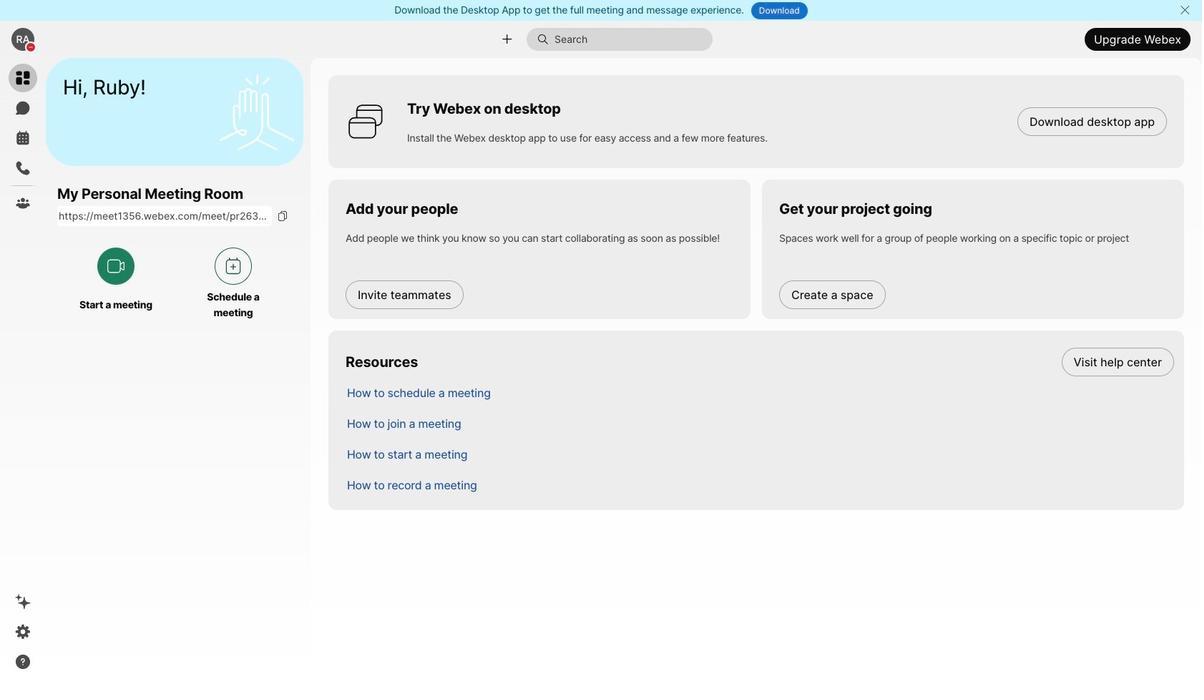 Task type: describe. For each thing, give the bounding box(es) containing it.
3 list item from the top
[[336, 408, 1185, 439]]

two hands high fiving image
[[214, 69, 300, 155]]

webex tab list
[[9, 64, 37, 218]]



Task type: locate. For each thing, give the bounding box(es) containing it.
None text field
[[57, 206, 272, 226]]

navigation
[[0, 58, 46, 690]]

cancel_16 image
[[1180, 4, 1191, 16]]

4 list item from the top
[[336, 439, 1185, 470]]

5 list item from the top
[[336, 470, 1185, 501]]

1 list item from the top
[[336, 347, 1185, 377]]

list item
[[336, 347, 1185, 377], [336, 377, 1185, 408], [336, 408, 1185, 439], [336, 439, 1185, 470], [336, 470, 1185, 501]]

2 list item from the top
[[336, 377, 1185, 408]]



Task type: vqa. For each thing, say whether or not it's contained in the screenshot.
LIST ITEM
yes



